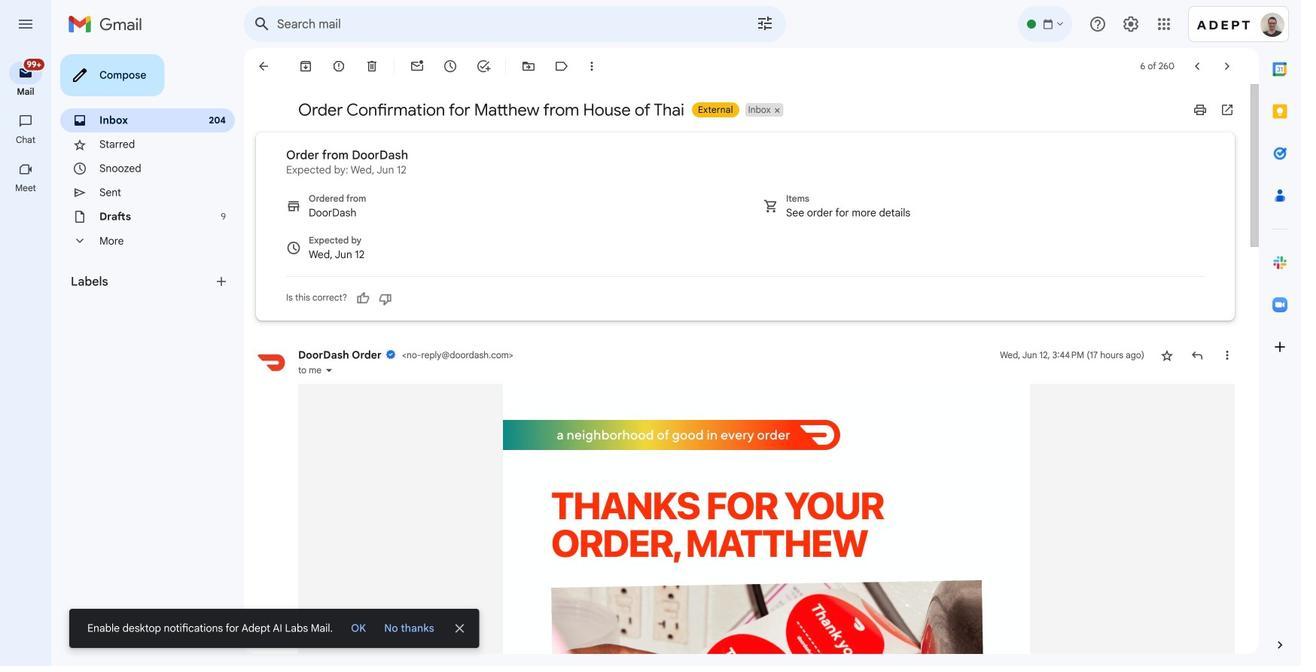 Task type: describe. For each thing, give the bounding box(es) containing it.
newer image
[[1190, 59, 1205, 74]]

more email options image
[[584, 59, 599, 74]]

gmail image
[[68, 9, 150, 39]]

archive image
[[298, 59, 313, 74]]

Search mail search field
[[244, 6, 786, 42]]

1 horizontal spatial cell
[[1000, 348, 1145, 363]]

move to image
[[521, 59, 536, 74]]

upvote content image
[[356, 292, 370, 306]]

support image
[[1089, 15, 1107, 33]]

doordash, inc. image
[[256, 348, 286, 378]]

show details image
[[325, 366, 334, 375]]

back to inbox image
[[256, 59, 271, 74]]

0 horizontal spatial cell
[[298, 349, 513, 362]]

Search mail text field
[[277, 17, 714, 32]]

advanced search options image
[[750, 8, 780, 38]]



Task type: locate. For each thing, give the bounding box(es) containing it.
search mail image
[[249, 11, 276, 38]]

navigation
[[0, 48, 53, 667]]

cell
[[1000, 348, 1145, 363], [298, 349, 513, 362]]

labels image
[[554, 59, 569, 74]]

add to tasks image
[[476, 59, 491, 74]]

main menu image
[[17, 15, 35, 33]]

verified sender image
[[386, 349, 396, 360]]

heading
[[0, 86, 51, 98], [0, 134, 51, 146], [0, 182, 51, 194], [71, 274, 214, 289]]

downvote content image
[[379, 292, 392, 306]]

tab list
[[1259, 48, 1301, 612]]

Not starred checkbox
[[1160, 348, 1175, 363]]

alert
[[24, 35, 1277, 648]]

report spam image
[[331, 59, 346, 74]]

snooze image
[[443, 59, 458, 74]]

settings image
[[1122, 15, 1140, 33]]

delete image
[[365, 59, 380, 74]]

doordash neighborhood of good image
[[503, 420, 840, 450]]

older image
[[1220, 59, 1235, 74]]



Task type: vqa. For each thing, say whether or not it's contained in the screenshot.
More email options icon
yes



